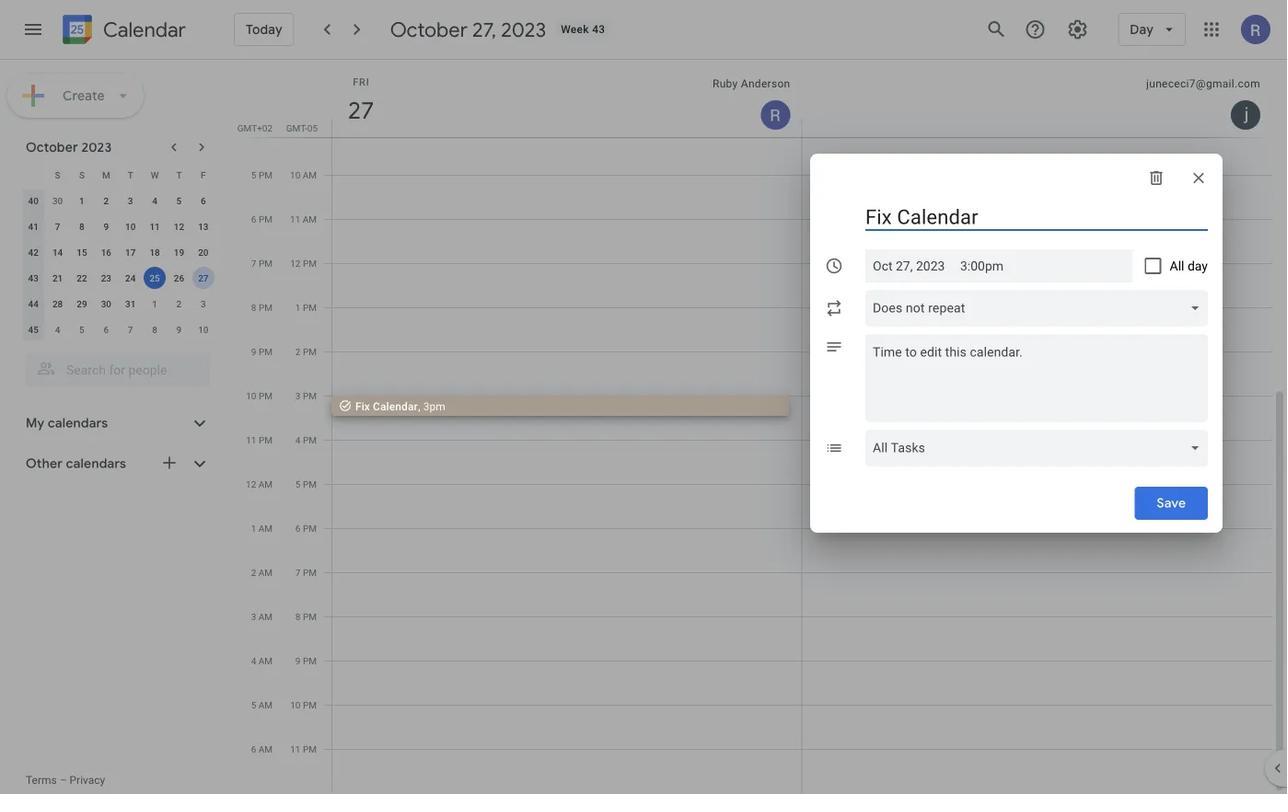 Task type: locate. For each thing, give the bounding box(es) containing it.
1 horizontal spatial 9 pm
[[295, 656, 317, 667]]

45
[[28, 324, 39, 335]]

0 horizontal spatial 9 pm
[[251, 346, 273, 357]]

11 pm up 12 am
[[246, 435, 273, 446]]

2 right november 1 element
[[176, 298, 182, 309]]

10 left the 11 element
[[125, 221, 136, 232]]

3 up 4 pm at the left bottom of page
[[295, 390, 301, 401]]

27,
[[472, 17, 496, 42]]

am for 3 am
[[258, 611, 273, 622]]

am down 3 am
[[258, 656, 273, 667]]

october left 27, at the left top
[[390, 17, 468, 42]]

october 2023
[[26, 139, 112, 156]]

row containing 41
[[21, 214, 215, 239]]

43 right week
[[592, 23, 605, 36]]

3 am
[[251, 611, 273, 622]]

2 horizontal spatial 12
[[290, 258, 301, 269]]

row containing s
[[21, 162, 215, 188]]

pm left the 10 am
[[259, 169, 273, 180]]

pm left 1 pm
[[259, 302, 273, 313]]

pm
[[259, 169, 273, 180], [259, 214, 273, 225], [259, 258, 273, 269], [303, 258, 317, 269], [259, 302, 273, 313], [303, 302, 317, 313], [259, 346, 273, 357], [303, 346, 317, 357], [259, 390, 273, 401], [303, 390, 317, 401], [259, 435, 273, 446], [303, 435, 317, 446], [303, 479, 317, 490], [303, 523, 317, 534], [303, 567, 317, 578], [303, 611, 317, 622], [303, 656, 317, 667], [303, 700, 317, 711], [303, 744, 317, 755]]

w
[[151, 169, 159, 180]]

pm down 4 pm at the left bottom of page
[[303, 479, 317, 490]]

4
[[152, 195, 157, 206], [55, 324, 60, 335], [295, 435, 301, 446], [251, 656, 256, 667]]

8 pm left 1 pm
[[251, 302, 273, 313]]

1 vertical spatial october
[[26, 139, 78, 156]]

15 element
[[71, 241, 93, 263]]

4 row from the top
[[21, 239, 215, 265]]

8 right 3 am
[[295, 611, 301, 622]]

11 right the 6 am
[[290, 744, 301, 755]]

1 row from the top
[[21, 162, 215, 188]]

am down 5 am
[[258, 744, 273, 755]]

6 pm
[[251, 214, 273, 225], [295, 523, 317, 534]]

23
[[101, 273, 111, 284]]

7 right 41
[[55, 221, 60, 232]]

8 right november 3 element
[[251, 302, 256, 313]]

2 pm
[[295, 346, 317, 357]]

12 for 12 pm
[[290, 258, 301, 269]]

14 element
[[47, 241, 69, 263]]

am down 4 am
[[258, 700, 273, 711]]

30 element
[[95, 293, 117, 315]]

1 horizontal spatial 11 pm
[[290, 744, 317, 755]]

today
[[246, 21, 282, 38]]

0 vertical spatial 2023
[[501, 17, 546, 42]]

5 pm
[[251, 169, 273, 180], [295, 479, 317, 490]]

1 horizontal spatial 30
[[101, 298, 111, 309]]

29
[[77, 298, 87, 309]]

26
[[174, 273, 184, 284]]

week
[[561, 23, 589, 36]]

ruby anderson
[[713, 77, 790, 90]]

4 up the 11 element
[[152, 195, 157, 206]]

0 vertical spatial 12
[[174, 221, 184, 232]]

4 down 3 am
[[251, 656, 256, 667]]

november 1 element
[[144, 293, 166, 315]]

41
[[28, 221, 39, 232]]

2 inside november 2 element
[[176, 298, 182, 309]]

1 horizontal spatial t
[[176, 169, 182, 180]]

row
[[21, 162, 215, 188], [21, 188, 215, 214], [21, 214, 215, 239], [21, 239, 215, 265], [21, 265, 215, 291], [21, 291, 215, 317], [21, 317, 215, 343]]

october up september 30 element
[[26, 139, 78, 156]]

12 right the 11 element
[[174, 221, 184, 232]]

column header
[[21, 162, 45, 188]]

1 down 12 am
[[251, 523, 256, 534]]

am up 4 am
[[258, 611, 273, 622]]

0 vertical spatial 43
[[592, 23, 605, 36]]

1 am
[[251, 523, 273, 534]]

4 left "november 5" element
[[55, 324, 60, 335]]

12 pm
[[290, 258, 317, 269]]

am for 1 am
[[258, 523, 273, 534]]

11 element
[[144, 215, 166, 238]]

november 7 element
[[119, 319, 142, 341]]

gmt-
[[286, 122, 307, 134]]

s up september 30 element
[[55, 169, 60, 180]]

6 row from the top
[[21, 291, 215, 317]]

7 pm
[[251, 258, 273, 269], [295, 567, 317, 578]]

calendar
[[103, 17, 186, 43], [373, 400, 418, 413]]

12 down 11 am
[[290, 258, 301, 269]]

0 horizontal spatial 11 pm
[[246, 435, 273, 446]]

1 vertical spatial 43
[[28, 273, 39, 284]]

calendar heading
[[99, 17, 186, 43]]

11 pm right the 6 am
[[290, 744, 317, 755]]

8 left "november 9" element
[[152, 324, 157, 335]]

6 down 5 am
[[251, 744, 256, 755]]

27 element
[[192, 267, 214, 289]]

am for 2 am
[[258, 567, 273, 578]]

9 pm left '2 pm'
[[251, 346, 273, 357]]

43
[[592, 23, 605, 36], [28, 273, 39, 284]]

6 pm right 1 am at the left
[[295, 523, 317, 534]]

3 for 3 am
[[251, 611, 256, 622]]

3 row from the top
[[21, 214, 215, 239]]

24 element
[[119, 267, 142, 289]]

pm left '2 pm'
[[259, 346, 273, 357]]

1 horizontal spatial 7 pm
[[295, 567, 317, 578]]

am up "2 am"
[[258, 523, 273, 534]]

all day
[[1170, 258, 1208, 274]]

9 pm right 4 am
[[295, 656, 317, 667]]

30 for september 30 element
[[52, 195, 63, 206]]

12 up 1 am at the left
[[246, 479, 256, 490]]

1 vertical spatial 11 pm
[[290, 744, 317, 755]]

4 for 4 pm
[[295, 435, 301, 446]]

4 down "3 pm"
[[295, 435, 301, 446]]

s
[[55, 169, 60, 180], [79, 169, 85, 180]]

0 vertical spatial 11 pm
[[246, 435, 273, 446]]

5 row from the top
[[21, 265, 215, 291]]

2023 up the m
[[81, 139, 112, 156]]

row group
[[21, 188, 215, 343]]

1 vertical spatial 9 pm
[[295, 656, 317, 667]]

1 horizontal spatial 43
[[592, 23, 605, 36]]

calendar element
[[59, 11, 186, 52]]

7 pm left "12 pm"
[[251, 258, 273, 269]]

1 for november 1 element
[[152, 298, 157, 309]]

0 horizontal spatial 12
[[174, 221, 184, 232]]

12 inside 'element'
[[174, 221, 184, 232]]

28 element
[[47, 293, 69, 315]]

3 up 4 am
[[251, 611, 256, 622]]

31
[[125, 298, 136, 309]]

0 horizontal spatial 6 pm
[[251, 214, 273, 225]]

2 for november 2 element
[[176, 298, 182, 309]]

save button
[[1135, 482, 1208, 526]]

ruby anderson column header
[[331, 60, 802, 137]]

20
[[198, 247, 209, 258]]

7
[[55, 221, 60, 232], [251, 258, 256, 269], [128, 324, 133, 335], [295, 567, 301, 578]]

1 down "12 pm"
[[295, 302, 301, 313]]

0 vertical spatial 5 pm
[[251, 169, 273, 180]]

grid
[[236, 60, 1287, 795]]

terms – privacy
[[26, 774, 105, 787]]

1 horizontal spatial 2023
[[501, 17, 546, 42]]

t right the m
[[128, 169, 133, 180]]

5 pm left the 10 am
[[251, 169, 273, 180]]

13
[[198, 221, 209, 232]]

0 horizontal spatial 43
[[28, 273, 39, 284]]

1 vertical spatial 6 pm
[[295, 523, 317, 534]]

5
[[251, 169, 256, 180], [176, 195, 182, 206], [79, 324, 85, 335], [295, 479, 301, 490], [251, 700, 256, 711]]

t
[[128, 169, 133, 180], [176, 169, 182, 180]]

anderson
[[741, 77, 790, 90]]

0 horizontal spatial 5 pm
[[251, 169, 273, 180]]

6 down f
[[201, 195, 206, 206]]

3 for 3 pm
[[295, 390, 301, 401]]

0 horizontal spatial 10 pm
[[246, 390, 273, 401]]

10 element
[[119, 215, 142, 238]]

gmt-05
[[286, 122, 318, 134]]

0 horizontal spatial october
[[26, 139, 78, 156]]

11 pm
[[246, 435, 273, 446], [290, 744, 317, 755]]

2 s from the left
[[79, 169, 85, 180]]

3 for november 3 element
[[201, 298, 206, 309]]

am for 4 am
[[258, 656, 273, 667]]

7 row from the top
[[21, 317, 215, 343]]

9 left '2 pm'
[[251, 346, 256, 357]]

10
[[290, 169, 300, 180], [125, 221, 136, 232], [198, 324, 209, 335], [246, 390, 256, 401], [290, 700, 301, 711]]

2 vertical spatial 12
[[246, 479, 256, 490]]

november 8 element
[[144, 319, 166, 341]]

6
[[201, 195, 206, 206], [251, 214, 256, 225], [104, 324, 109, 335], [295, 523, 301, 534], [251, 744, 256, 755]]

8 pm right 3 am
[[295, 611, 317, 622]]

6 right "november 5" element
[[104, 324, 109, 335]]

1 vertical spatial 5 pm
[[295, 479, 317, 490]]

25
[[150, 273, 160, 284]]

30 right 29 element
[[101, 298, 111, 309]]

am up 11 am
[[303, 169, 317, 180]]

t right "w"
[[176, 169, 182, 180]]

44
[[28, 298, 39, 309]]

1 horizontal spatial october
[[390, 17, 468, 42]]

30
[[52, 195, 63, 206], [101, 298, 111, 309]]

7 left "12 pm"
[[251, 258, 256, 269]]

None search field
[[0, 346, 228, 387]]

None field
[[865, 290, 1215, 327], [865, 430, 1215, 467], [865, 290, 1215, 327], [865, 430, 1215, 467]]

11
[[290, 214, 300, 225], [150, 221, 160, 232], [246, 435, 256, 446], [290, 744, 301, 755]]

21 element
[[47, 267, 69, 289]]

29 element
[[71, 293, 93, 315]]

row group containing 40
[[21, 188, 215, 343]]

30 right '40'
[[52, 195, 63, 206]]

9
[[104, 221, 109, 232], [176, 324, 182, 335], [251, 346, 256, 357], [295, 656, 301, 667]]

5 left november 6 element
[[79, 324, 85, 335]]

am up 1 am at the left
[[258, 479, 273, 490]]

2 row from the top
[[21, 188, 215, 214]]

6 pm left 11 am
[[251, 214, 273, 225]]

pm right 3 am
[[303, 611, 317, 622]]

1 left november 2 element
[[152, 298, 157, 309]]

–
[[60, 774, 67, 787]]

9 left november 10 element
[[176, 324, 182, 335]]

1 horizontal spatial 5 pm
[[295, 479, 317, 490]]

0 horizontal spatial calendar
[[103, 17, 186, 43]]

main drawer image
[[22, 18, 44, 41]]

11 right 10 element
[[150, 221, 160, 232]]

am
[[303, 169, 317, 180], [303, 214, 317, 225], [258, 479, 273, 490], [258, 523, 273, 534], [258, 567, 273, 578], [258, 611, 273, 622], [258, 656, 273, 667], [258, 700, 273, 711], [258, 744, 273, 755]]

0 vertical spatial 30
[[52, 195, 63, 206]]

9 left 10 element
[[104, 221, 109, 232]]

16
[[101, 247, 111, 258]]

2 down 1 am at the left
[[251, 567, 256, 578]]

0 horizontal spatial t
[[128, 169, 133, 180]]

1 horizontal spatial 12
[[246, 479, 256, 490]]

1 s from the left
[[55, 169, 60, 180]]

3
[[128, 195, 133, 206], [201, 298, 206, 309], [295, 390, 301, 401], [251, 611, 256, 622]]

2 up "3 pm"
[[295, 346, 301, 357]]

0 horizontal spatial s
[[55, 169, 60, 180]]

october 2023 grid
[[17, 162, 215, 343]]

am for 11 am
[[303, 214, 317, 225]]

2
[[104, 195, 109, 206], [176, 298, 182, 309], [295, 346, 301, 357], [251, 567, 256, 578]]

3 up 10 element
[[128, 195, 133, 206]]

31 element
[[119, 293, 142, 315]]

0 vertical spatial october
[[390, 17, 468, 42]]

6 am
[[251, 744, 273, 755]]

1 for 1 pm
[[295, 302, 301, 313]]

5 pm down 4 pm at the left bottom of page
[[295, 479, 317, 490]]

0 vertical spatial 7 pm
[[251, 258, 273, 269]]

am down 1 am at the left
[[258, 567, 273, 578]]

1 vertical spatial 2023
[[81, 139, 112, 156]]

2023
[[501, 17, 546, 42], [81, 139, 112, 156]]

12 element
[[168, 215, 190, 238]]

25 cell
[[143, 265, 167, 291]]

10 pm left "3 pm"
[[246, 390, 273, 401]]

8 pm
[[251, 302, 273, 313], [295, 611, 317, 622]]

23 element
[[95, 267, 117, 289]]

05
[[307, 122, 318, 134]]

0 horizontal spatial 8 pm
[[251, 302, 273, 313]]

1 vertical spatial 30
[[101, 298, 111, 309]]

october
[[390, 17, 468, 42], [26, 139, 78, 156]]

am up "12 pm"
[[303, 214, 317, 225]]

1 horizontal spatial s
[[79, 169, 85, 180]]

0 horizontal spatial 7 pm
[[251, 258, 273, 269]]

10 up 11 am
[[290, 169, 300, 180]]

15
[[77, 247, 87, 258]]

9 pm
[[251, 346, 273, 357], [295, 656, 317, 667]]

3pm
[[423, 400, 446, 413]]

19 element
[[168, 241, 190, 263]]

s left the m
[[79, 169, 85, 180]]

pm right the 6 am
[[303, 744, 317, 755]]

3 right november 2 element
[[201, 298, 206, 309]]

1 horizontal spatial 8 pm
[[295, 611, 317, 622]]

8 up 15 element
[[79, 221, 85, 232]]

10 right "november 9" element
[[198, 324, 209, 335]]

today button
[[234, 13, 294, 46]]

row group inside october 2023 'grid'
[[21, 188, 215, 343]]

10 pm
[[246, 390, 273, 401], [290, 700, 317, 711]]

8
[[79, 221, 85, 232], [251, 302, 256, 313], [152, 324, 157, 335], [295, 611, 301, 622]]

9 right 4 am
[[295, 656, 301, 667]]

43 left 21
[[28, 273, 39, 284]]

24
[[125, 273, 136, 284]]

0 horizontal spatial 30
[[52, 195, 63, 206]]

1 vertical spatial 8 pm
[[295, 611, 317, 622]]

1 vertical spatial 10 pm
[[290, 700, 317, 711]]

1 vertical spatial 12
[[290, 258, 301, 269]]

1 horizontal spatial calendar
[[373, 400, 418, 413]]

7 pm right "2 am"
[[295, 567, 317, 578]]

gmt+02
[[237, 122, 273, 134]]

fix
[[355, 400, 370, 413]]

12
[[174, 221, 184, 232], [290, 258, 301, 269], [246, 479, 256, 490]]

junececi7@gmail.com
[[1146, 77, 1260, 90]]

column header inside october 2023 'grid'
[[21, 162, 45, 188]]

1
[[79, 195, 85, 206], [152, 298, 157, 309], [295, 302, 301, 313], [251, 523, 256, 534]]

2023 right 27, at the left top
[[501, 17, 546, 42]]



Task type: vqa. For each thing, say whether or not it's contained in the screenshot.
2 Am at the bottom left
yes



Task type: describe. For each thing, give the bounding box(es) containing it.
10 left "3 pm"
[[246, 390, 256, 401]]

1 t from the left
[[128, 169, 133, 180]]

am for 5 am
[[258, 700, 273, 711]]

november 10 element
[[192, 319, 214, 341]]

week 43
[[561, 23, 605, 36]]

28
[[52, 298, 63, 309]]

f
[[201, 169, 206, 180]]

Start date text field
[[873, 255, 946, 277]]

19
[[174, 247, 184, 258]]

1 right september 30 element
[[79, 195, 85, 206]]

Time to edit this calendar. text field
[[865, 342, 1208, 408]]

4 for 4 am
[[251, 656, 256, 667]]

am for 12 am
[[258, 479, 273, 490]]

4 for november 4 element
[[55, 324, 60, 335]]

row containing 45
[[21, 317, 215, 343]]

2 down the m
[[104, 195, 109, 206]]

november 6 element
[[95, 319, 117, 341]]

22
[[77, 273, 87, 284]]

pm up '2 pm'
[[303, 302, 317, 313]]

5 right 12 am
[[295, 479, 301, 490]]

30 for 30 element
[[101, 298, 111, 309]]

11 am
[[290, 214, 317, 225]]

Start time text field
[[960, 255, 1005, 277]]

17
[[125, 247, 136, 258]]

grid containing ruby anderson
[[236, 60, 1287, 795]]

7 right november 6 element
[[128, 324, 133, 335]]

pm right "2 am"
[[303, 567, 317, 578]]

21
[[52, 273, 63, 284]]

m
[[102, 169, 110, 180]]

27 cell
[[191, 265, 215, 291]]

4 pm
[[295, 435, 317, 446]]

25, today element
[[144, 267, 166, 289]]

1 for 1 am
[[251, 523, 256, 534]]

pm down "3 pm"
[[303, 435, 317, 446]]

0 vertical spatial 6 pm
[[251, 214, 273, 225]]

junececi7@gmail.com column header
[[801, 60, 1272, 137]]

pm left "3 pm"
[[259, 390, 273, 401]]

17 element
[[119, 241, 142, 263]]

october for october 27, 2023
[[390, 17, 468, 42]]

22 element
[[71, 267, 93, 289]]

all
[[1170, 258, 1185, 274]]

43 inside row
[[28, 273, 39, 284]]

row containing 43
[[21, 265, 215, 291]]

11 down the 10 am
[[290, 214, 300, 225]]

0 horizontal spatial 2023
[[81, 139, 112, 156]]

10 right 5 am
[[290, 700, 301, 711]]

november 5 element
[[71, 319, 93, 341]]

pm right 1 am at the left
[[303, 523, 317, 534]]

day
[[1188, 258, 1208, 274]]

terms link
[[26, 774, 57, 787]]

row containing 42
[[21, 239, 215, 265]]

16 element
[[95, 241, 117, 263]]

5 down the gmt+02 at the top left of page
[[251, 169, 256, 180]]

26 element
[[168, 267, 190, 289]]

12 for 12
[[174, 221, 184, 232]]

3 pm
[[295, 390, 317, 401]]

13 element
[[192, 215, 214, 238]]

20 element
[[192, 241, 214, 263]]

terms
[[26, 774, 57, 787]]

40
[[28, 195, 39, 206]]

pm up "3 pm"
[[303, 346, 317, 357]]

0 vertical spatial 9 pm
[[251, 346, 273, 357]]

november 4 element
[[47, 319, 69, 341]]

6 left 11 am
[[251, 214, 256, 225]]

11 up 12 am
[[246, 435, 256, 446]]

1 pm
[[295, 302, 317, 313]]

pm up 1 pm
[[303, 258, 317, 269]]

12 am
[[246, 479, 273, 490]]

1 horizontal spatial 10 pm
[[290, 700, 317, 711]]

18 element
[[144, 241, 166, 263]]

0 vertical spatial calendar
[[103, 17, 186, 43]]

privacy
[[70, 774, 105, 787]]

october for october 2023
[[26, 139, 78, 156]]

1 horizontal spatial 6 pm
[[295, 523, 317, 534]]

8 inside november 8 element
[[152, 324, 157, 335]]

pm up 4 pm at the left bottom of page
[[303, 390, 317, 401]]

privacy link
[[70, 774, 105, 787]]

10 am
[[290, 169, 317, 180]]

am for 6 am
[[258, 744, 273, 755]]

row containing 44
[[21, 291, 215, 317]]

am for 10 am
[[303, 169, 317, 180]]

42
[[28, 247, 39, 258]]

october 27, 2023
[[390, 17, 546, 42]]

row containing 40
[[21, 188, 215, 214]]

27
[[198, 273, 209, 284]]

2 for 2 am
[[251, 567, 256, 578]]

7 right "2 am"
[[295, 567, 301, 578]]

pm right 4 am
[[303, 656, 317, 667]]

11 inside row
[[150, 221, 160, 232]]

september 30 element
[[47, 190, 69, 212]]

4 am
[[251, 656, 273, 667]]

pm left "12 pm"
[[259, 258, 273, 269]]

2 am
[[251, 567, 273, 578]]

12 for 12 am
[[246, 479, 256, 490]]

november 2 element
[[168, 293, 190, 315]]

ruby
[[713, 77, 738, 90]]

save
[[1157, 495, 1186, 512]]

5 down 4 am
[[251, 700, 256, 711]]

pm left 4 pm at the left bottom of page
[[259, 435, 273, 446]]

Edit title text field
[[865, 203, 1208, 231]]

6 right 1 am at the left
[[295, 523, 301, 534]]

1 vertical spatial calendar
[[373, 400, 418, 413]]

5 am
[[251, 700, 273, 711]]

pm left 11 am
[[259, 214, 273, 225]]

0 vertical spatial 10 pm
[[246, 390, 273, 401]]

1 vertical spatial 7 pm
[[295, 567, 317, 578]]

18
[[150, 247, 160, 258]]

2 for 2 pm
[[295, 346, 301, 357]]

14
[[52, 247, 63, 258]]

pm right 5 am
[[303, 700, 317, 711]]

november 3 element
[[192, 293, 214, 315]]

5 up 12 'element' on the left of page
[[176, 195, 182, 206]]

november 9 element
[[168, 319, 190, 341]]

0 vertical spatial 8 pm
[[251, 302, 273, 313]]

,
[[418, 400, 420, 413]]

2 t from the left
[[176, 169, 182, 180]]

fix calendar , 3pm
[[355, 400, 446, 413]]



